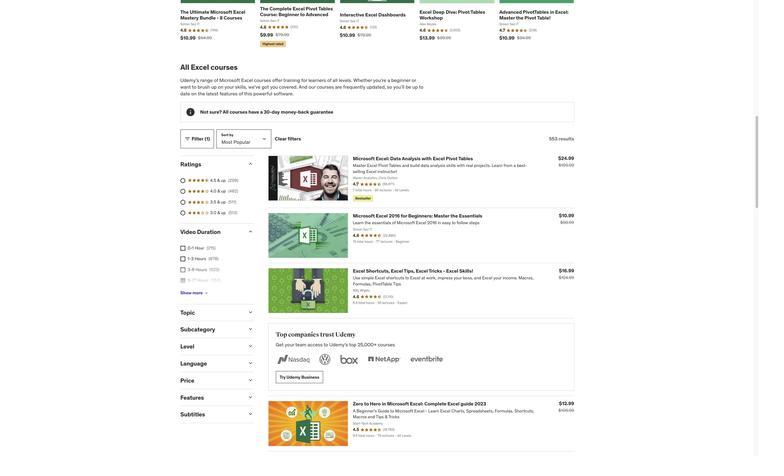 Task type: vqa. For each thing, say whether or not it's contained in the screenshot.
George L.
no



Task type: locate. For each thing, give the bounding box(es) containing it.
$89.99
[[561, 220, 575, 225]]

- right tricks
[[444, 268, 446, 274]]

ratings
[[181, 161, 201, 168]]

xsmall image left 6-
[[181, 279, 185, 284]]

in right the "pivottables" at right
[[550, 9, 555, 15]]

2 horizontal spatial of
[[328, 77, 332, 83]]

ultimate
[[190, 9, 209, 15]]

sure?
[[210, 109, 222, 115]]

excel inside excel deep dive: pivot tables workshop
[[420, 9, 432, 15]]

your inside top companies trust udemy get your team access to udemy's top 25,000+ courses
[[285, 342, 295, 348]]

2 horizontal spatial excel:
[[556, 9, 569, 15]]

0 vertical spatial excel:
[[556, 9, 569, 15]]

$10.99
[[559, 213, 575, 219]]

excel
[[293, 5, 305, 12], [233, 9, 245, 15], [420, 9, 432, 15], [366, 12, 378, 18], [191, 62, 209, 72], [241, 77, 253, 83], [433, 156, 445, 162], [376, 213, 388, 219], [353, 268, 365, 274], [391, 268, 403, 274], [416, 268, 428, 274], [447, 268, 459, 274], [448, 401, 460, 408]]

3.0
[[210, 210, 217, 216]]

1 horizontal spatial master
[[500, 15, 515, 21]]

netapp image
[[367, 353, 402, 367]]

master right beginners: in the top of the page
[[434, 213, 450, 219]]

0 vertical spatial udemy
[[336, 332, 356, 339]]

updated,
[[367, 84, 386, 90]]

1 horizontal spatial advanced
[[500, 9, 522, 15]]

latest
[[206, 91, 219, 97]]

1 horizontal spatial on
[[218, 84, 224, 90]]

udemy inside top companies trust udemy get your team access to udemy's top 25,000+ courses
[[336, 332, 356, 339]]

pivot right the beginner at the left of page
[[306, 5, 318, 12]]

tables for excel deep dive: pivot tables workshop
[[471, 9, 486, 15]]

pivot left table!
[[525, 15, 537, 21]]

up for (299)
[[221, 178, 226, 183]]

courses
[[224, 15, 242, 21]]

this
[[244, 91, 252, 97]]

excel up skills,
[[241, 77, 253, 83]]

2 vertical spatial small image
[[248, 378, 254, 384]]

excel right with
[[433, 156, 445, 162]]

results
[[559, 136, 575, 142]]

all
[[333, 77, 338, 83]]

the
[[260, 5, 269, 12], [181, 9, 189, 15]]

- inside the ultimate microsoft excel mastery bundle - 8 courses
[[217, 15, 219, 21]]

zero
[[353, 401, 364, 408]]

1 vertical spatial complete
[[425, 401, 447, 408]]

5 small image from the top
[[248, 344, 254, 350]]

your up features
[[225, 84, 234, 90]]

video duration button
[[181, 229, 243, 236]]

the
[[516, 15, 524, 21], [198, 91, 205, 97], [451, 213, 458, 219]]

microsoft excel: data analysis with excel pivot tables link
[[353, 156, 473, 162]]

xsmall image left 1- in the bottom of the page
[[181, 257, 185, 262]]

in right hero
[[382, 401, 386, 408]]

553 results
[[550, 136, 575, 142]]

are
[[335, 84, 342, 90]]

2 small image from the top
[[248, 229, 254, 235]]

zero to hero in microsoft excel: complete excel guide 2023
[[353, 401, 487, 408]]

training
[[284, 77, 300, 83]]

powerful
[[254, 91, 273, 97]]

small image for price
[[248, 378, 254, 384]]

up left (299)
[[221, 178, 226, 183]]

a
[[388, 77, 391, 83], [260, 109, 263, 115]]

get
[[276, 342, 284, 348]]

0 horizontal spatial advanced
[[306, 11, 329, 17]]

video
[[181, 229, 196, 236]]

pivottables
[[523, 9, 549, 15]]

1 horizontal spatial the
[[451, 213, 458, 219]]

complete
[[270, 5, 292, 12], [425, 401, 447, 408]]

the left essentials
[[451, 213, 458, 219]]

udemy up udemy's at the left
[[336, 332, 356, 339]]

1 horizontal spatial udemy
[[336, 332, 356, 339]]

0 horizontal spatial your
[[225, 84, 234, 90]]

our
[[309, 84, 316, 90]]

0 horizontal spatial udemy
[[287, 375, 301, 381]]

not
[[200, 109, 209, 115]]

xsmall image for 3-
[[181, 268, 185, 273]]

up left (511)
[[221, 199, 226, 205]]

tables inside excel deep dive: pivot tables workshop
[[471, 9, 486, 15]]

4 small image from the top
[[248, 327, 254, 333]]

the down the brush
[[198, 91, 205, 97]]

1 horizontal spatial a
[[388, 77, 391, 83]]

level button
[[181, 343, 243, 351]]

0 horizontal spatial the
[[181, 9, 189, 15]]

2 horizontal spatial the
[[516, 15, 524, 21]]

excel left shortcuts,
[[353, 268, 365, 274]]

1 horizontal spatial for
[[401, 213, 408, 219]]

access
[[308, 342, 323, 348]]

1 horizontal spatial -
[[444, 268, 446, 274]]

analysis
[[402, 156, 421, 162]]

to down trust
[[324, 342, 328, 348]]

udemy right try
[[287, 375, 301, 381]]

& right '3.0'
[[218, 210, 220, 216]]

0 horizontal spatial all
[[181, 62, 189, 72]]

trust
[[320, 332, 335, 339]]

0 vertical spatial your
[[225, 84, 234, 90]]

(553)
[[211, 278, 221, 284]]

0 vertical spatial -
[[217, 15, 219, 21]]

microsoft inside the ultimate microsoft excel mastery bundle - 8 courses
[[210, 9, 232, 15]]

0-1 hour (215)
[[188, 246, 216, 251]]

the ultimate microsoft excel mastery bundle - 8 courses link
[[181, 9, 245, 21]]

up for (513)
[[221, 210, 226, 216]]

udemy inside 'link'
[[287, 375, 301, 381]]

0 vertical spatial a
[[388, 77, 391, 83]]

- left 8
[[217, 15, 219, 21]]

1 vertical spatial udemy
[[287, 375, 301, 381]]

small image for ratings
[[248, 161, 254, 167]]

excel right 8
[[233, 9, 245, 15]]

-
[[217, 15, 219, 21], [444, 268, 446, 274]]

your
[[225, 84, 234, 90], [285, 342, 295, 348]]

udemy
[[336, 332, 356, 339], [287, 375, 301, 381]]

small image for topic
[[248, 310, 254, 316]]

range
[[200, 77, 213, 83]]

xsmall image for 0-
[[181, 246, 185, 251]]

the inside the complete excel pivot tables course: beginner to advanced
[[260, 5, 269, 12]]

0 horizontal spatial in
[[382, 401, 386, 408]]

- for 8
[[217, 15, 219, 21]]

to right the beginner at the left of page
[[300, 11, 305, 17]]

the left ultimate
[[181, 9, 189, 15]]

courses up got
[[254, 77, 271, 83]]

tables inside the complete excel pivot tables course: beginner to advanced
[[319, 5, 333, 12]]

courses up netapp image
[[378, 342, 395, 348]]

1 horizontal spatial in
[[550, 9, 555, 15]]

master inside 'advanced pivottables in excel: master the pivot table!'
[[500, 15, 515, 21]]

xsmall image for 6-
[[181, 279, 185, 284]]

to inside top companies trust udemy get your team access to udemy's top 25,000+ courses
[[324, 342, 328, 348]]

a up so
[[388, 77, 391, 83]]

excel left skills!
[[447, 268, 459, 274]]

1 vertical spatial for
[[401, 213, 408, 219]]

for up and
[[302, 77, 308, 83]]

day
[[272, 109, 280, 115]]

small image for features
[[248, 395, 254, 401]]

whether
[[354, 77, 372, 83]]

in
[[550, 9, 555, 15], [382, 401, 386, 408]]

try udemy business link
[[276, 372, 324, 384]]

complete inside the complete excel pivot tables course: beginner to advanced
[[270, 5, 292, 12]]

30-
[[264, 109, 272, 115]]

1 vertical spatial a
[[260, 109, 263, 115]]

features button
[[181, 394, 243, 402]]

0 horizontal spatial the
[[198, 91, 205, 97]]

levels.
[[339, 77, 353, 83]]

data
[[391, 156, 401, 162]]

courses
[[211, 62, 238, 72], [254, 77, 271, 83], [317, 84, 334, 90], [230, 109, 248, 115], [378, 342, 395, 348]]

up left (482)
[[221, 189, 226, 194]]

0 horizontal spatial -
[[217, 15, 219, 21]]

skills!
[[460, 268, 474, 274]]

1 vertical spatial excel:
[[376, 156, 390, 162]]

advanced right the beginner at the left of page
[[306, 11, 329, 17]]

1 vertical spatial all
[[223, 109, 229, 115]]

of right range
[[214, 77, 218, 83]]

hours for 6-17 hours
[[197, 278, 209, 284]]

nasdaq image
[[276, 353, 311, 367]]

your right get
[[285, 342, 295, 348]]

6
[[192, 267, 195, 273]]

top companies trust udemy get your team access to udemy's top 25,000+ courses
[[276, 332, 395, 348]]

all up udemy's
[[181, 62, 189, 72]]

the ultimate microsoft excel mastery bundle - 8 courses
[[181, 9, 245, 21]]

eventbrite image
[[409, 353, 444, 367]]

excel up range
[[191, 62, 209, 72]]

subtitles
[[181, 412, 205, 419]]

advanced left the "pivottables" at right
[[500, 9, 522, 15]]

0 vertical spatial for
[[302, 77, 308, 83]]

1 horizontal spatial all
[[223, 109, 229, 115]]

pivot right the dive:
[[458, 9, 470, 15]]

0 vertical spatial on
[[218, 84, 224, 90]]

the inside the ultimate microsoft excel mastery bundle - 8 courses
[[181, 9, 189, 15]]

excel right course:
[[293, 5, 305, 12]]

1
[[192, 246, 194, 251]]

1 vertical spatial in
[[382, 401, 386, 408]]

0 horizontal spatial for
[[302, 77, 308, 83]]

excel left tips,
[[391, 268, 403, 274]]

1 horizontal spatial excel:
[[410, 401, 424, 408]]

top
[[276, 332, 287, 339]]

$24.99
[[559, 155, 575, 161]]

0 vertical spatial master
[[500, 15, 515, 21]]

language button
[[181, 360, 243, 368]]

hours right 3
[[195, 256, 206, 262]]

hours for 3-6 hours
[[196, 267, 207, 273]]

3
[[191, 256, 194, 262]]

xsmall image left 0-
[[181, 246, 185, 251]]

0 vertical spatial in
[[550, 9, 555, 15]]

4.5 & up (299)
[[210, 178, 239, 183]]

a left 30- at left
[[260, 109, 263, 115]]

excel left 'guide'
[[448, 401, 460, 408]]

1 horizontal spatial the
[[260, 5, 269, 12]]

all
[[181, 62, 189, 72], [223, 109, 229, 115]]

excel left 2016
[[376, 213, 388, 219]]

for inside the udemy's range of microsoft excel courses offer training for learners of all levels. whether you're a beginner or want to brush up on your skills, we've got you covered. and our courses are frequently updated, so you'll be up to date on the latest features of this powerful software.
[[302, 77, 308, 83]]

master left the "pivottables" at right
[[500, 15, 515, 21]]

0 horizontal spatial master
[[434, 213, 450, 219]]

you're
[[374, 77, 387, 83]]

on right date on the left top
[[191, 91, 197, 97]]

1 vertical spatial master
[[434, 213, 450, 219]]

0 vertical spatial all
[[181, 62, 189, 72]]

small image for language
[[248, 361, 254, 367]]

microsoft
[[210, 9, 232, 15], [220, 77, 240, 83], [353, 156, 375, 162], [353, 213, 375, 219], [387, 401, 409, 408]]

of down skills,
[[239, 91, 243, 97]]

hours right the 17+
[[196, 289, 207, 295]]

have
[[249, 109, 259, 115]]

excel left deep
[[420, 9, 432, 15]]

1 horizontal spatial your
[[285, 342, 295, 348]]

small image
[[248, 161, 254, 167], [248, 229, 254, 235], [248, 310, 254, 316], [248, 327, 254, 333], [248, 344, 254, 350], [248, 395, 254, 401], [248, 412, 254, 418]]

all right sure?
[[223, 109, 229, 115]]

0 horizontal spatial complete
[[270, 5, 292, 12]]

excel shortcuts, excel tips, excel tricks - excel skills!
[[353, 268, 474, 274]]

of left all at the top left
[[328, 77, 332, 83]]

got
[[262, 84, 269, 90]]

for right 2016
[[401, 213, 408, 219]]

$10.99 $89.99
[[559, 213, 575, 225]]

price button
[[181, 377, 243, 385]]

0 vertical spatial complete
[[270, 5, 292, 12]]

show more button
[[181, 287, 209, 300]]

& right 4.0
[[218, 189, 220, 194]]

small image
[[184, 136, 191, 142], [248, 361, 254, 367], [248, 378, 254, 384]]

1 horizontal spatial complete
[[425, 401, 447, 408]]

hours right "6"
[[196, 267, 207, 273]]

of
[[214, 77, 218, 83], [328, 77, 332, 83], [239, 91, 243, 97]]

excel right interactive
[[366, 12, 378, 18]]

1 vertical spatial -
[[444, 268, 446, 274]]

box image
[[339, 353, 360, 367]]

microsoft excel: data analysis with excel pivot tables
[[353, 156, 473, 162]]

1 vertical spatial your
[[285, 342, 295, 348]]

xsmall image left the 3-
[[181, 268, 185, 273]]

3 small image from the top
[[248, 310, 254, 316]]

the left the beginner at the left of page
[[260, 5, 269, 12]]

1 small image from the top
[[248, 161, 254, 167]]

xsmall image right more
[[204, 291, 209, 296]]

& for 4.5
[[217, 178, 220, 183]]

show more
[[181, 291, 203, 296]]

7 small image from the top
[[248, 412, 254, 418]]

excel inside the ultimate microsoft excel mastery bundle - 8 courses
[[233, 9, 245, 15]]

the left table!
[[516, 15, 524, 21]]

1 vertical spatial small image
[[248, 361, 254, 367]]

or
[[412, 77, 417, 83]]

your inside the udemy's range of microsoft excel courses offer training for learners of all levels. whether you're a beginner or want to brush up on your skills, we've got you covered. and our courses are frequently updated, so you'll be up to date on the latest features of this powerful software.
[[225, 84, 234, 90]]

advanced
[[500, 9, 522, 15], [306, 11, 329, 17]]

3-6 hours (523)
[[188, 267, 220, 273]]

xsmall image
[[181, 246, 185, 251], [181, 257, 185, 262], [181, 268, 185, 273], [181, 279, 185, 284], [204, 291, 209, 296]]

tables for the complete excel pivot tables course: beginner to advanced
[[319, 5, 333, 12]]

subcategory
[[181, 326, 215, 334]]

& right 4.5
[[217, 178, 220, 183]]

on up features
[[218, 84, 224, 90]]

8
[[220, 15, 223, 21]]

hours for 1-3 hours
[[195, 256, 206, 262]]

6 small image from the top
[[248, 395, 254, 401]]

0 horizontal spatial a
[[260, 109, 263, 115]]

up left (513)
[[221, 210, 226, 216]]

0 vertical spatial the
[[516, 15, 524, 21]]

1 vertical spatial on
[[191, 91, 197, 97]]

& right 3.5
[[217, 199, 220, 205]]

1 vertical spatial the
[[198, 91, 205, 97]]

0 horizontal spatial on
[[191, 91, 197, 97]]

hours right 17
[[197, 278, 209, 284]]



Task type: describe. For each thing, give the bounding box(es) containing it.
covered.
[[279, 84, 298, 90]]

553
[[550, 136, 558, 142]]

top
[[349, 342, 357, 348]]

bundle
[[200, 15, 216, 21]]

17+
[[188, 289, 194, 295]]

excel right tips,
[[416, 268, 428, 274]]

2 vertical spatial the
[[451, 213, 458, 219]]

udemy's range of microsoft excel courses offer training for learners of all levels. whether you're a beginner or want to brush up on your skills, we've got you covered. and our courses are frequently updated, so you'll be up to date on the latest features of this powerful software.
[[181, 77, 424, 97]]

in inside 'advanced pivottables in excel: master the pivot table!'
[[550, 9, 555, 15]]

clear filters
[[275, 136, 301, 142]]

tips,
[[404, 268, 415, 274]]

and
[[299, 84, 308, 90]]

(513)
[[229, 210, 238, 216]]

courses left have
[[230, 109, 248, 115]]

553 results status
[[550, 136, 575, 142]]

up for (482)
[[221, 189, 226, 194]]

money-
[[281, 109, 298, 115]]

to down udemy's
[[192, 84, 197, 90]]

be
[[406, 84, 412, 90]]

guide
[[461, 401, 474, 408]]

1-
[[188, 256, 191, 262]]

$12.99 $109.99
[[559, 401, 575, 414]]

3.5
[[210, 199, 216, 205]]

courses down learners
[[317, 84, 334, 90]]

pivot inside 'advanced pivottables in excel: master the pivot table!'
[[525, 15, 537, 21]]

small image for level
[[248, 344, 254, 350]]

beginner
[[392, 77, 411, 83]]

$16.99
[[560, 268, 575, 274]]

& for 4.0
[[218, 189, 220, 194]]

0-
[[188, 246, 192, 251]]

beginner
[[279, 11, 299, 17]]

(511)
[[228, 199, 237, 205]]

ratings button
[[181, 161, 243, 168]]

up for (511)
[[221, 199, 226, 205]]

(299)
[[228, 178, 239, 183]]

courses inside top companies trust udemy get your team access to udemy's top 25,000+ courses
[[378, 342, 395, 348]]

volkswagen image
[[318, 353, 332, 367]]

& for 3.0
[[218, 210, 220, 216]]

17
[[192, 278, 196, 284]]

2023
[[475, 401, 487, 408]]

duration
[[197, 229, 221, 236]]

the complete excel pivot tables course: beginner to advanced
[[260, 5, 333, 17]]

hour
[[195, 246, 204, 251]]

(482)
[[229, 189, 238, 194]]

small image for subtitles
[[248, 412, 254, 418]]

4.0
[[210, 189, 217, 194]]

$109.99
[[559, 408, 575, 414]]

1 horizontal spatial of
[[239, 91, 243, 97]]

up up latest
[[211, 84, 217, 90]]

we've
[[249, 84, 261, 90]]

beginners:
[[409, 213, 433, 219]]

$199.99
[[559, 163, 575, 168]]

to inside the complete excel pivot tables course: beginner to advanced
[[300, 11, 305, 17]]

courses up range
[[211, 62, 238, 72]]

table!
[[538, 15, 551, 21]]

xsmall image for 1-
[[181, 257, 185, 262]]

0 horizontal spatial excel:
[[376, 156, 390, 162]]

xsmall image inside show more button
[[204, 291, 209, 296]]

pivot inside the complete excel pivot tables course: beginner to advanced
[[306, 5, 318, 12]]

advanced inside 'advanced pivottables in excel: master the pivot table!'
[[500, 9, 522, 15]]

small image for subcategory
[[248, 327, 254, 333]]

microsoft inside the udemy's range of microsoft excel courses offer training for learners of all levels. whether you're a beginner or want to brush up on your skills, we've got you covered. and our courses are frequently updated, so you'll be up to date on the latest features of this powerful software.
[[220, 77, 240, 83]]

$124.99
[[559, 275, 575, 281]]

6-
[[188, 278, 192, 284]]

$16.99 $124.99
[[559, 268, 575, 281]]

excel inside the udemy's range of microsoft excel courses offer training for learners of all levels. whether you're a beginner or want to brush up on your skills, we've got you covered. and our courses are frequently updated, so you'll be up to date on the latest features of this powerful software.
[[241, 77, 253, 83]]

skills,
[[235, 84, 247, 90]]

the inside the udemy's range of microsoft excel courses offer training for learners of all levels. whether you're a beginner or want to brush up on your skills, we've got you covered. and our courses are frequently updated, so you'll be up to date on the latest features of this powerful software.
[[198, 91, 205, 97]]

pivot right with
[[446, 156, 458, 162]]

level
[[181, 343, 195, 351]]

so
[[387, 84, 393, 90]]

frequently
[[344, 84, 366, 90]]

2016
[[389, 213, 400, 219]]

0 vertical spatial small image
[[184, 136, 191, 142]]

subtitles button
[[181, 412, 243, 419]]

you
[[270, 84, 278, 90]]

shortcuts,
[[366, 268, 390, 274]]

a inside the udemy's range of microsoft excel courses offer training for learners of all levels. whether you're a beginner or want to brush up on your skills, we've got you covered. and our courses are frequently updated, so you'll be up to date on the latest features of this powerful software.
[[388, 77, 391, 83]]

business
[[302, 375, 320, 381]]

course:
[[260, 11, 278, 17]]

show
[[181, 291, 192, 296]]

tricks
[[429, 268, 443, 274]]

excel: inside 'advanced pivottables in excel: master the pivot table!'
[[556, 9, 569, 15]]

(1)
[[205, 136, 210, 142]]

pivot inside excel deep dive: pivot tables workshop
[[458, 9, 470, 15]]

excel inside the complete excel pivot tables course: beginner to advanced
[[293, 5, 305, 12]]

filter
[[192, 136, 204, 142]]

2 vertical spatial excel:
[[410, 401, 424, 408]]

offer
[[273, 77, 283, 83]]

the for the ultimate microsoft excel mastery bundle - 8 courses
[[181, 9, 189, 15]]

small image for video duration
[[248, 229, 254, 235]]

0 horizontal spatial of
[[214, 77, 218, 83]]

advanced inside the complete excel pivot tables course: beginner to advanced
[[306, 11, 329, 17]]

up right be
[[413, 84, 418, 90]]

team
[[296, 342, 307, 348]]

not sure? all courses have a 30-day money-back guarantee
[[200, 109, 334, 115]]

clear
[[275, 136, 287, 142]]

to right zero
[[365, 401, 369, 408]]

microsoft excel 2016 for beginners: master the essentials link
[[353, 213, 483, 219]]

the inside 'advanced pivottables in excel: master the pivot table!'
[[516, 15, 524, 21]]

all excel courses
[[181, 62, 238, 72]]

zero to hero in microsoft excel: complete excel guide 2023 link
[[353, 401, 487, 408]]

to right be
[[419, 84, 424, 90]]

4.0 & up (482)
[[210, 189, 238, 194]]

deep
[[433, 9, 445, 15]]

try udemy business
[[280, 375, 320, 381]]

advanced pivottables in excel: master the pivot table! link
[[500, 9, 569, 21]]

microsoft excel 2016 for beginners: master the essentials
[[353, 213, 483, 219]]

brush
[[198, 84, 210, 90]]

& for 3.5
[[217, 199, 220, 205]]

dive:
[[446, 9, 457, 15]]

6-17 hours (553)
[[188, 278, 221, 284]]

3.0 & up (513)
[[210, 210, 238, 216]]

subcategory button
[[181, 326, 243, 334]]

more
[[193, 291, 203, 296]]

guarantee
[[310, 109, 334, 115]]

mastery
[[181, 15, 199, 21]]

price
[[181, 377, 195, 385]]

17+ hours
[[188, 289, 207, 295]]

language
[[181, 360, 207, 368]]

- for excel
[[444, 268, 446, 274]]

the for the complete excel pivot tables course: beginner to advanced
[[260, 5, 269, 12]]

4.5
[[210, 178, 216, 183]]

3-
[[188, 267, 192, 273]]

want
[[181, 84, 191, 90]]



